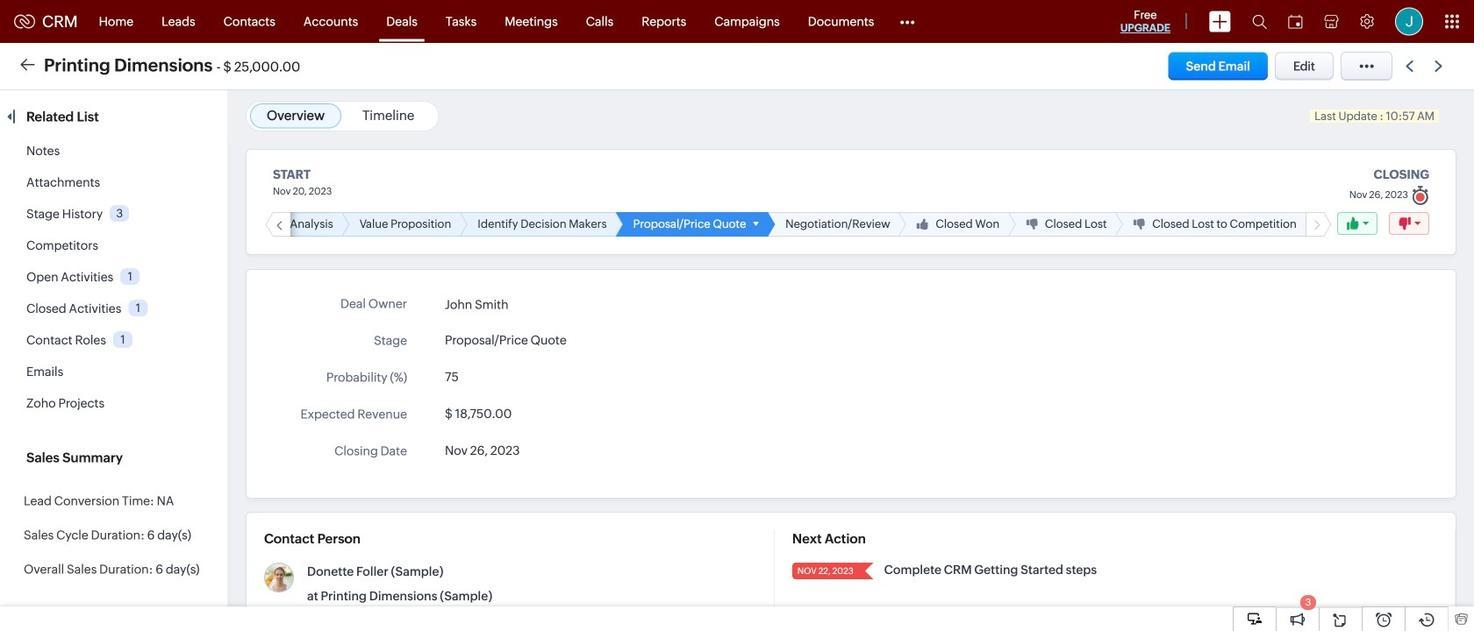 Task type: describe. For each thing, give the bounding box(es) containing it.
search element
[[1242, 0, 1278, 43]]

Other Modules field
[[889, 7, 926, 36]]

search image
[[1253, 14, 1267, 29]]

create menu image
[[1210, 11, 1231, 32]]

logo image
[[14, 14, 35, 29]]



Task type: locate. For each thing, give the bounding box(es) containing it.
calendar image
[[1288, 14, 1303, 29]]

create menu element
[[1199, 0, 1242, 43]]

profile element
[[1385, 0, 1434, 43]]

profile image
[[1396, 7, 1424, 36]]

next record image
[[1435, 61, 1446, 72]]

previous record image
[[1406, 61, 1414, 72]]



Task type: vqa. For each thing, say whether or not it's contained in the screenshot.
Company
no



